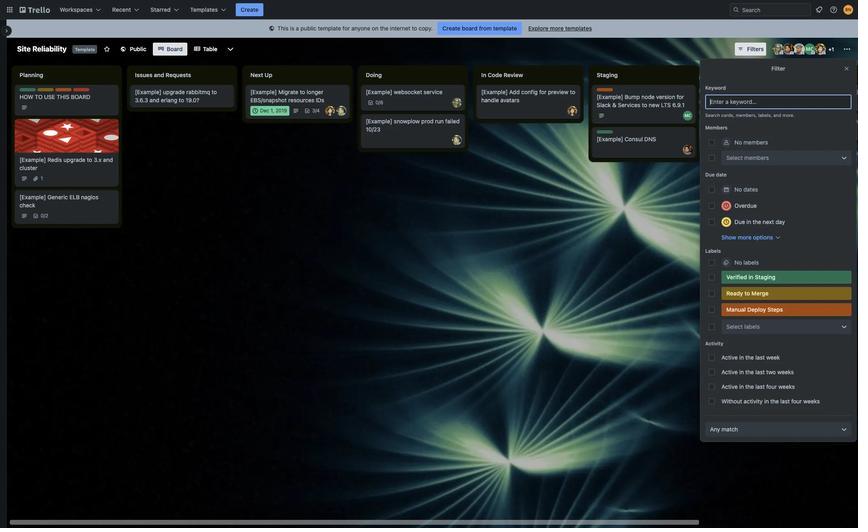 Task type: locate. For each thing, give the bounding box(es) containing it.
sm image
[[268, 25, 276, 33]]

1
[[832, 46, 834, 52], [837, 100, 840, 106], [841, 100, 843, 106], [41, 176, 43, 182]]

[example] up 0 / 6
[[366, 89, 392, 96]]

0 vertical spatial more
[[550, 25, 564, 32]]

this member is an admin of this workspace. image left +
[[822, 51, 826, 55]]

elb
[[69, 194, 80, 201]]

[example] inside "link"
[[828, 89, 854, 96]]

create for create board from template
[[442, 25, 460, 32]]

two
[[766, 369, 776, 376]]

[example] up 10/23
[[366, 118, 392, 125]]

color: green, title: "verified in staging" element
[[20, 88, 36, 91], [712, 88, 728, 91], [597, 130, 613, 134], [721, 271, 852, 284]]

for right 'config'
[[539, 89, 547, 96]]

tom mikelbach (tommikelbach) image
[[337, 106, 346, 116], [452, 135, 462, 145]]

more right explore
[[550, 25, 564, 32]]

review
[[504, 72, 523, 78]]

cards,
[[721, 113, 734, 118]]

back to home image
[[20, 3, 50, 16]]

0 horizontal spatial template
[[318, 25, 341, 32]]

ben nelson (bennelson96) image
[[843, 5, 853, 15]]

1 vertical spatial weeks
[[778, 384, 795, 391]]

0 horizontal spatial amy freiderson (amyfreiderson) image
[[452, 98, 462, 108]]

members down no members
[[744, 154, 769, 161]]

0 vertical spatial tom mikelbach (tommikelbach) image
[[337, 106, 346, 116]]

for inside [example] bump node version for slack & services to new lts 6.9.1
[[677, 93, 684, 100]]

no up verified
[[735, 259, 742, 266]]

1 horizontal spatial create
[[442, 25, 460, 32]]

1 horizontal spatial this member is an admin of this workspace. image
[[801, 51, 804, 55]]

samantha pivlot (samanthapivlot) image left +
[[815, 43, 826, 55]]

to right preview
[[570, 89, 575, 96]]

in up without
[[739, 384, 744, 391]]

color: orange, title: "manual deploy steps" element containing manual deploy steps
[[721, 304, 852, 317]]

consul left dns
[[625, 136, 643, 143]]

3.x
[[94, 157, 102, 163]]

samantha pivlot (samanthapivlot) image
[[815, 43, 826, 55], [567, 106, 577, 116]]

no for no labels
[[735, 259, 742, 266]]

active for active in the last four weeks
[[721, 384, 738, 391]]

Enter a keyword… text field
[[705, 95, 852, 109]]

color: orange, title: "manual deploy steps" element up slack
[[597, 88, 613, 91]]

and right 3.6.3
[[150, 97, 159, 104]]

template right public
[[318, 25, 341, 32]]

no up "select members"
[[735, 139, 742, 146]]

[example] inside [example] upgrade rabbitmq to 3.6.3 and erlang to 19.0?
[[135, 89, 161, 96]]

last down active in the last two weeks
[[755, 384, 765, 391]]

and inside [example] upgrade rabbitmq to 3.6.3 and erlang to 19.0?
[[150, 97, 159, 104]]

the up active in the last two weeks
[[745, 354, 754, 361]]

[example] inside the [example] snowplow prod run failed 10/23
[[366, 118, 392, 125]]

consul inside [example] consul servers link
[[740, 93, 758, 100]]

last for four
[[755, 384, 765, 391]]

0 vertical spatial amy freiderson (amyfreiderson) image
[[772, 43, 784, 55]]

unshippable!
[[73, 88, 104, 94]]

color: orange, title: "manual deploy steps" element up this
[[55, 88, 72, 91]]

/ for 6
[[379, 100, 380, 106]]

select up date
[[726, 154, 743, 161]]

0 vertical spatial color: yellow, title: "ready to merge" element
[[37, 88, 54, 91]]

2 horizontal spatial for
[[677, 93, 684, 100]]

this member is an admin of this workspace. image right chris temperson (christemperson) icon
[[811, 51, 815, 55]]

0 horizontal spatial create
[[241, 6, 259, 13]]

[example] consul servers
[[712, 93, 779, 100]]

upgrade up erlang
[[163, 89, 185, 96]]

create board from template
[[442, 25, 517, 32]]

1 horizontal spatial staging
[[755, 274, 776, 281]]

for up 6.9.1
[[677, 93, 684, 100]]

internet
[[390, 25, 410, 32]]

1 horizontal spatial four
[[791, 398, 802, 405]]

in for active in the last week
[[739, 354, 744, 361]]

this member is an admin of this workspace. image up the filter
[[780, 51, 783, 55]]

color: red, title: "unshippable!" element
[[73, 88, 104, 94]]

[example] generic elb nagios check link
[[20, 193, 114, 210]]

the
[[380, 25, 388, 32], [753, 219, 761, 226], [745, 354, 754, 361], [745, 369, 754, 376], [745, 384, 754, 391], [770, 398, 779, 405]]

[example] up "ebs/snapshot"
[[250, 89, 277, 96]]

active down active in the last week
[[721, 369, 738, 376]]

the for active in the last four weeks
[[745, 384, 754, 391]]

create board from template link
[[438, 22, 522, 35]]

due in the next day
[[735, 219, 785, 226]]

this member is an admin of this workspace. image right andre gorte (andregorte) image
[[801, 51, 804, 55]]

1 active from the top
[[721, 354, 738, 361]]

1 vertical spatial create
[[442, 25, 460, 32]]

0 horizontal spatial color: yellow, title: "ready to merge" element
[[37, 88, 54, 91]]

site reliability
[[17, 45, 67, 53]]

s
[[856, 89, 858, 96]]

and right issues at top left
[[154, 72, 164, 78]]

consul for servers
[[740, 93, 758, 100]]

0 left 6
[[376, 100, 379, 106]]

/ for 1
[[840, 100, 841, 106]]

1 horizontal spatial due
[[735, 219, 745, 226]]

color: yellow, title: "ready to merge" element up steps
[[721, 287, 852, 300]]

/ down ids
[[315, 108, 317, 114]]

longer
[[307, 89, 323, 96]]

the for due in the next day
[[753, 219, 761, 226]]

1 template from the left
[[318, 25, 341, 32]]

more inside button
[[738, 234, 752, 241]]

1 vertical spatial consul
[[625, 136, 643, 143]]

node
[[641, 93, 655, 100]]

last
[[755, 354, 765, 361], [755, 369, 765, 376], [755, 384, 765, 391], [780, 398, 790, 405]]

0 vertical spatial select
[[726, 154, 743, 161]]

[example] inside [example] redis upgrade to 3.x and cluster
[[20, 157, 46, 163]]

1 vertical spatial active
[[721, 369, 738, 376]]

1 no from the top
[[735, 139, 742, 146]]

[example] for [example] redis upgrade to 3.x and cluster
[[20, 157, 46, 163]]

copy.
[[419, 25, 433, 32]]

to down node
[[642, 102, 647, 109]]

in up show more options
[[747, 219, 751, 226]]

[example] websocket service
[[366, 89, 443, 96]]

color: orange, title: "manual deploy steps" element
[[55, 88, 72, 91], [597, 88, 613, 91], [721, 304, 852, 317]]

color: yellow, title: "ready to merge" element containing ready to merge
[[721, 287, 852, 300]]

labels up verified in staging
[[744, 259, 759, 266]]

6.9.1
[[672, 102, 685, 109]]

3 this member is an admin of this workspace. image from the left
[[822, 51, 826, 55]]

2 template from the left
[[493, 25, 517, 32]]

color: green, title: "verified in staging" element up [example] consul servers
[[712, 88, 728, 91]]

[example] upgrade rabbitmq to 3.6.3 and erlang to 19.0? link
[[135, 88, 229, 104]]

2 horizontal spatial color: orange, title: "manual deploy steps" element
[[721, 304, 852, 317]]

1 vertical spatial amy freiderson (amyfreiderson) image
[[452, 98, 462, 108]]

0 horizontal spatial consul
[[625, 136, 643, 143]]

last left two
[[755, 369, 765, 376]]

select
[[726, 154, 743, 161], [726, 324, 743, 330]]

0 / 2
[[41, 213, 48, 219]]

show more options
[[721, 234, 773, 241]]

verified
[[726, 274, 747, 281]]

[example] consul servers link
[[712, 93, 806, 101]]

amy freiderson (amyfreiderson) image up failed at the right
[[452, 98, 462, 108]]

color: yellow, title: "ready to merge" element
[[37, 88, 54, 91], [721, 287, 852, 300]]

[example] bump node version for slack & services to new lts 6.9.1 link
[[597, 93, 691, 109]]

1 vertical spatial members
[[744, 154, 769, 161]]

1 horizontal spatial 0
[[376, 100, 379, 106]]

color: green, title: "verified in staging" element containing verified in staging
[[721, 271, 852, 284]]

3 no from the top
[[735, 259, 742, 266]]

1 horizontal spatial tom mikelbach (tommikelbach) image
[[452, 135, 462, 145]]

template
[[75, 47, 95, 52]]

upgrade right redis
[[63, 157, 85, 163]]

1 select from the top
[[726, 154, 743, 161]]

upgrade inside [example] redis upgrade to 3.x and cluster
[[63, 157, 85, 163]]

snowplow
[[394, 118, 420, 125]]

1 vertical spatial labels
[[744, 324, 760, 330]]

due for due date
[[705, 172, 715, 178]]

members up "select members"
[[744, 139, 768, 146]]

tom mikelbach (tommikelbach) image down failed at the right
[[452, 135, 462, 145]]

0 vertical spatial members
[[744, 139, 768, 146]]

Board name text field
[[13, 43, 71, 56]]

0 horizontal spatial more
[[550, 25, 564, 32]]

staging up slack
[[597, 72, 618, 78]]

for inside [example] add config for preview to handle avatars
[[539, 89, 547, 96]]

in
[[747, 219, 751, 226], [749, 274, 753, 281], [739, 354, 744, 361], [739, 369, 744, 376], [739, 384, 744, 391], [764, 398, 769, 405]]

tom mikelbach (tommikelbach) image right samantha pivlot (samanthapivlot) image
[[337, 106, 346, 116]]

[example] migrate to longer ebs/snapshot resources ids
[[250, 89, 324, 104]]

1 horizontal spatial samantha pivlot (samanthapivlot) image
[[815, 43, 826, 55]]

1 / 1
[[837, 100, 843, 106]]

labels,
[[758, 113, 772, 118]]

staging inside text box
[[597, 72, 618, 78]]

to left '3.x'
[[87, 157, 92, 163]]

0 horizontal spatial upgrade
[[63, 157, 85, 163]]

/ down [example] s "link"
[[840, 100, 841, 106]]

3
[[312, 108, 315, 114]]

2 this member is an admin of this workspace. image from the left
[[811, 51, 815, 55]]

[example] m link
[[828, 117, 858, 126]]

[example] up cluster
[[20, 157, 46, 163]]

1 vertical spatial more
[[738, 234, 752, 241]]

1 vertical spatial due
[[735, 219, 745, 226]]

color: orange, title: "manual deploy steps" element down the merge
[[721, 304, 852, 317]]

from
[[479, 25, 492, 32]]

this member is an admin of this workspace. image for andre gorte (andregorte) image
[[790, 51, 794, 55]]

upgrade inside [example] upgrade rabbitmq to 3.6.3 and erlang to 19.0?
[[163, 89, 185, 96]]

0 horizontal spatial color: orange, title: "manual deploy steps" element
[[55, 88, 72, 91]]

select labels
[[726, 324, 760, 330]]

amy freiderson (amyfreiderson) image
[[772, 43, 784, 55], [452, 98, 462, 108]]

3 active from the top
[[721, 384, 738, 391]]

2 vertical spatial no
[[735, 259, 742, 266]]

[example] down &
[[597, 136, 623, 143]]

to
[[412, 25, 417, 32], [212, 89, 217, 96], [300, 89, 305, 96], [570, 89, 575, 96], [179, 97, 184, 104], [642, 102, 647, 109], [87, 157, 92, 163], [745, 290, 750, 297]]

1 horizontal spatial template
[[493, 25, 517, 32]]

[example] down keyword
[[712, 93, 739, 100]]

2 no from the top
[[735, 186, 742, 193]]

config
[[521, 89, 538, 96]]

[example] up 'handle'
[[481, 89, 508, 96]]

[example] up 1 / 1
[[828, 89, 854, 96]]

1 vertical spatial four
[[791, 398, 802, 405]]

0 horizontal spatial this member is an admin of this workspace. image
[[780, 51, 783, 55]]

[example] left m
[[828, 118, 854, 125]]

0 vertical spatial labels
[[744, 259, 759, 266]]

active for active in the last two weeks
[[721, 369, 738, 376]]

0 vertical spatial staging
[[597, 72, 618, 78]]

this member is an admin of this workspace. image left marques closter (marquescloster) image
[[790, 51, 794, 55]]

show menu image
[[843, 45, 851, 53]]

[example] for [example] websocket service
[[366, 89, 392, 96]]

1 horizontal spatial for
[[539, 89, 547, 96]]

2 active from the top
[[721, 369, 738, 376]]

color: green, title: "verified in staging" element up the merge
[[721, 271, 852, 284]]

1 this member is an admin of this workspace. image from the left
[[780, 51, 783, 55]]

due left date
[[705, 172, 715, 178]]

weeks
[[777, 369, 794, 376], [778, 384, 795, 391], [803, 398, 820, 405]]

overdue
[[735, 202, 757, 209]]

star or unstar board image
[[104, 46, 110, 52]]

public
[[130, 46, 146, 52]]

labels
[[744, 259, 759, 266], [744, 324, 760, 330]]

0 vertical spatial active
[[721, 354, 738, 361]]

this member is an admin of this workspace. image
[[790, 51, 794, 55], [811, 51, 815, 55], [822, 51, 826, 55]]

to right rabbitmq
[[212, 89, 217, 96]]

labels down manual deploy steps
[[744, 324, 760, 330]]

and right '3.x'
[[103, 157, 113, 163]]

this is a public template for anyone on the internet to copy.
[[277, 25, 433, 32]]

any
[[710, 426, 720, 433]]

1 vertical spatial samantha pivlot (samanthapivlot) image
[[567, 106, 577, 116]]

[example] inside [example] migrate to longer ebs/snapshot resources ids
[[250, 89, 277, 96]]

in down active in the last week
[[739, 369, 744, 376]]

weeks for active in the last four weeks
[[778, 384, 795, 391]]

weeks for active in the last two weeks
[[777, 369, 794, 376]]

create button
[[236, 3, 263, 16]]

[example] m
[[828, 118, 858, 125]]

and left more.
[[773, 113, 781, 118]]

0 vertical spatial weeks
[[777, 369, 794, 376]]

1 vertical spatial upgrade
[[63, 157, 85, 163]]

1 vertical spatial 0
[[41, 213, 44, 219]]

Planning text field
[[15, 69, 119, 82]]

search image
[[733, 7, 739, 13]]

10/23
[[366, 126, 380, 133]]

1 horizontal spatial amy freiderson (amyfreiderson) image
[[772, 43, 784, 55]]

this member is an admin of this workspace. image
[[780, 51, 783, 55], [801, 51, 804, 55]]

search
[[705, 113, 720, 118]]

to inside [example] migrate to longer ebs/snapshot resources ids
[[300, 89, 305, 96]]

Search field
[[739, 4, 811, 16]]

1 vertical spatial select
[[726, 324, 743, 330]]

In Code Review text field
[[476, 69, 580, 82]]

to up resources
[[300, 89, 305, 96]]

amy freiderson (amyfreiderson) image up the filter
[[772, 43, 784, 55]]

in up active in the last two weeks
[[739, 354, 744, 361]]

the down active in the last week
[[745, 369, 754, 376]]

templates
[[190, 6, 218, 13]]

the right the on
[[380, 25, 388, 32]]

[example] for [example] generic elb nagios check
[[20, 194, 46, 201]]

[example] for [example] snowplow prod run failed 10/23
[[366, 118, 392, 125]]

due
[[705, 172, 715, 178], [735, 219, 745, 226]]

1 vertical spatial color: yellow, title: "ready to merge" element
[[721, 287, 852, 300]]

four
[[766, 384, 777, 391], [791, 398, 802, 405]]

0 horizontal spatial staging
[[597, 72, 618, 78]]

date
[[716, 172, 727, 178]]

the for active in the last week
[[745, 354, 754, 361]]

0 vertical spatial consul
[[740, 93, 758, 100]]

2 horizontal spatial this member is an admin of this workspace. image
[[822, 51, 826, 55]]

in right verified
[[749, 274, 753, 281]]

add
[[509, 89, 520, 96]]

templates button
[[185, 3, 231, 16]]

staging up the merge
[[755, 274, 776, 281]]

keyword
[[705, 85, 726, 91]]

last left week
[[755, 354, 765, 361]]

1 horizontal spatial color: yellow, title: "ready to merge" element
[[721, 287, 852, 300]]

create inside button
[[241, 6, 259, 13]]

1 horizontal spatial consul
[[740, 93, 758, 100]]

1 horizontal spatial more
[[738, 234, 752, 241]]

[example] inside [example] bump node version for slack & services to new lts 6.9.1
[[597, 93, 623, 100]]

active up without
[[721, 384, 738, 391]]

the left next
[[753, 219, 761, 226]]

and
[[154, 72, 164, 78], [150, 97, 159, 104], [773, 113, 781, 118], [103, 157, 113, 163]]

2 vertical spatial active
[[721, 384, 738, 391]]

0 horizontal spatial four
[[766, 384, 777, 391]]

no for no dates
[[735, 186, 742, 193]]

1 horizontal spatial this member is an admin of this workspace. image
[[811, 51, 815, 55]]

[example] websocket service link
[[366, 88, 460, 96]]

0 horizontal spatial due
[[705, 172, 715, 178]]

0 vertical spatial upgrade
[[163, 89, 185, 96]]

[example] up the check
[[20, 194, 46, 201]]

active down activity
[[721, 354, 738, 361]]

due up show more options
[[735, 219, 745, 226]]

to inside [example] bump node version for slack & services to new lts 6.9.1
[[642, 102, 647, 109]]

and inside [example] redis upgrade to 3.x and cluster
[[103, 157, 113, 163]]

for left anyone on the left top of the page
[[343, 25, 350, 32]]

for
[[343, 25, 350, 32], [539, 89, 547, 96], [677, 93, 684, 100]]

marques closter (marquescloster) image
[[804, 43, 815, 55]]

nagios
[[81, 194, 98, 201]]

new
[[649, 102, 660, 109]]

next
[[763, 219, 774, 226]]

starred
[[151, 6, 171, 13]]

issues and requests
[[135, 72, 191, 78]]

consul up "search cards, members, labels, and more."
[[740, 93, 758, 100]]

[example] for [example] upgrade rabbitmq to 3.6.3 and erlang to 19.0?
[[135, 89, 161, 96]]

0 horizontal spatial samantha pivlot (samanthapivlot) image
[[567, 106, 577, 116]]

more right the show
[[738, 234, 752, 241]]

[example] inside [example] generic elb nagios check
[[20, 194, 46, 201]]

select down manual at the bottom right of the page
[[726, 324, 743, 330]]

[example] up 3.6.3
[[135, 89, 161, 96]]

no left the dates
[[735, 186, 742, 193]]

consul inside [example] consul dns link
[[625, 136, 643, 143]]

0 vertical spatial due
[[705, 172, 715, 178]]

/ down '[example] websocket service'
[[379, 100, 380, 106]]

1 this member is an admin of this workspace. image from the left
[[790, 51, 794, 55]]

color: yellow, title: "ready to merge" element up use at the left of the page
[[37, 88, 54, 91]]

to right the ready
[[745, 290, 750, 297]]

run
[[435, 118, 444, 125]]

0 vertical spatial samantha pivlot (samanthapivlot) image
[[815, 43, 826, 55]]

[example] up &
[[597, 93, 623, 100]]

1 horizontal spatial upgrade
[[163, 89, 185, 96]]

template right from on the right of the page
[[493, 25, 517, 32]]

generic
[[47, 194, 68, 201]]

to left copy.
[[412, 25, 417, 32]]

0 horizontal spatial 0
[[41, 213, 44, 219]]

marques closter (marquescloster) image
[[683, 111, 693, 121]]

table
[[203, 46, 217, 52]]

slack
[[597, 102, 611, 109]]

recent button
[[107, 3, 144, 16]]

0 vertical spatial 0
[[376, 100, 379, 106]]

color: green, title: "verified in staging" element up [example] consul dns
[[597, 130, 613, 134]]

the up activity
[[745, 384, 754, 391]]

[example] migrate to longer ebs/snapshot resources ids link
[[250, 88, 345, 104]]

0 vertical spatial create
[[241, 6, 259, 13]]

0 vertical spatial no
[[735, 139, 742, 146]]

Issues and Requests text field
[[130, 69, 234, 82]]

/ for 4
[[315, 108, 317, 114]]

2 select from the top
[[726, 324, 743, 330]]

1 vertical spatial no
[[735, 186, 742, 193]]

samantha pivlot (samanthapivlot) image down preview
[[567, 106, 577, 116]]

filters button
[[735, 43, 766, 56]]

dec 1, 2019
[[260, 108, 287, 114]]

0 horizontal spatial this member is an admin of this workspace. image
[[790, 51, 794, 55]]

/ down [example] generic elb nagios check
[[44, 213, 45, 219]]

[example] inside [example] add config for preview to handle avatars
[[481, 89, 508, 96]]

1 vertical spatial staging
[[755, 274, 776, 281]]

[example] s
[[828, 89, 858, 96]]

0 left 2
[[41, 213, 44, 219]]



Task type: describe. For each thing, give the bounding box(es) containing it.
the right activity
[[770, 398, 779, 405]]

active for active in the last week
[[721, 354, 738, 361]]

Doing text field
[[361, 69, 465, 82]]

labels for select labels
[[744, 324, 760, 330]]

[example] for [example] consul dns
[[597, 136, 623, 143]]

to left 19.0?
[[179, 97, 184, 104]]

create for create
[[241, 6, 259, 13]]

to
[[35, 93, 43, 100]]

how to use this board
[[20, 93, 90, 100]]

[example] redis upgrade to 3.x and cluster
[[20, 157, 113, 172]]

customize views image
[[226, 45, 235, 53]]

+ 1
[[828, 46, 834, 52]]

in for active in the last four weeks
[[739, 384, 744, 391]]

[example] for [example] m
[[828, 118, 854, 125]]

labels
[[705, 248, 721, 254]]

show
[[721, 234, 736, 241]]

in for due in the next day
[[747, 219, 751, 226]]

check
[[20, 202, 35, 209]]

1 horizontal spatial color: orange, title: "manual deploy steps" element
[[597, 88, 613, 91]]

color: green, title: "verified in staging" element up how
[[20, 88, 36, 91]]

[example] for [example] migrate to longer ebs/snapshot resources ids
[[250, 89, 277, 96]]

2 this member is an admin of this workspace. image from the left
[[801, 51, 804, 55]]

filter
[[771, 65, 785, 72]]

labels for no labels
[[744, 259, 759, 266]]

members for no members
[[744, 139, 768, 146]]

0 notifications image
[[814, 5, 824, 15]]

site
[[17, 45, 31, 53]]

0 vertical spatial four
[[766, 384, 777, 391]]

select for select members
[[726, 154, 743, 161]]

in right activity
[[764, 398, 769, 405]]

primary element
[[0, 0, 858, 20]]

select members
[[726, 154, 769, 161]]

is
[[290, 25, 294, 32]]

0 for 0 / 2
[[41, 213, 44, 219]]

redis
[[47, 157, 62, 163]]

samantha pivlot (samanthapivlot) image
[[325, 106, 335, 116]]

anyone
[[351, 25, 370, 32]]

prod
[[421, 118, 434, 125]]

starred button
[[146, 3, 184, 16]]

no for no members
[[735, 139, 742, 146]]

services
[[618, 102, 640, 109]]

in code review
[[481, 72, 523, 78]]

in for active in the last two weeks
[[739, 369, 744, 376]]

the for active in the last two weeks
[[745, 369, 754, 376]]

how to use this board link
[[20, 93, 114, 101]]

[example] add config for preview to handle avatars
[[481, 89, 575, 104]]

a
[[296, 25, 299, 32]]

service
[[424, 89, 443, 96]]

merge
[[752, 290, 769, 297]]

chris temperson (christemperson) image
[[793, 43, 805, 55]]

[example] for [example] add config for preview to handle avatars
[[481, 89, 508, 96]]

0 horizontal spatial for
[[343, 25, 350, 32]]

erlang
[[161, 97, 177, 104]]

andre gorte (andregorte) image
[[783, 43, 794, 55]]

ready to merge
[[726, 290, 769, 297]]

Next Up text field
[[246, 69, 350, 82]]

consul for dns
[[625, 136, 643, 143]]

activity
[[744, 398, 763, 405]]

version
[[656, 93, 675, 100]]

issues
[[135, 72, 152, 78]]

/ for 2
[[44, 213, 45, 219]]

search cards, members, labels, and more.
[[705, 113, 795, 118]]

Staging text field
[[592, 69, 696, 82]]

4
[[317, 108, 320, 114]]

this member is an admin of this workspace. image for marques closter (marquescloster) image
[[811, 51, 815, 55]]

resources
[[288, 97, 314, 104]]

3.6.3
[[135, 97, 148, 104]]

[example] redis upgrade to 3.x and cluster link
[[20, 156, 114, 172]]

no members
[[735, 139, 768, 146]]

members for select members
[[744, 154, 769, 161]]

templates
[[565, 25, 592, 32]]

explore more templates
[[528, 25, 592, 32]]

3 / 4
[[312, 108, 320, 114]]

more for show
[[738, 234, 752, 241]]

next up
[[250, 72, 272, 78]]

2 vertical spatial weeks
[[803, 398, 820, 405]]

last down active in the last four weeks at the bottom right of page
[[780, 398, 790, 405]]

week
[[766, 354, 780, 361]]

0 / 6
[[376, 100, 383, 106]]

code
[[488, 72, 502, 78]]

dates
[[744, 186, 758, 193]]

m
[[856, 118, 858, 125]]

board
[[71, 93, 90, 100]]

websocket
[[394, 89, 422, 96]]

verified in staging
[[726, 274, 776, 281]]

on
[[372, 25, 378, 32]]

dns
[[644, 136, 656, 143]]

select for select labels
[[726, 324, 743, 330]]

0 for 0 / 6
[[376, 100, 379, 106]]

last for two
[[755, 369, 765, 376]]

1 vertical spatial tom mikelbach (tommikelbach) image
[[452, 135, 462, 145]]

0 horizontal spatial tom mikelbach (tommikelbach) image
[[337, 106, 346, 116]]

in for verified in staging
[[749, 274, 753, 281]]

to inside [example] redis upgrade to 3.x and cluster
[[87, 157, 92, 163]]

up
[[265, 72, 272, 78]]

failed
[[445, 118, 460, 125]]

manual
[[726, 306, 746, 313]]

6
[[380, 100, 383, 106]]

to inside [example] add config for preview to handle avatars
[[570, 89, 575, 96]]

options
[[753, 234, 773, 241]]

2019
[[276, 108, 287, 114]]

[example] upgrade rabbitmq to 3.6.3 and erlang to 19.0?
[[135, 89, 217, 104]]

close popover image
[[843, 65, 850, 72]]

due for due in the next day
[[735, 219, 745, 226]]

andre gorte (andregorte) image
[[683, 145, 693, 155]]

[example] for [example] bump node version for slack & services to new lts 6.9.1
[[597, 93, 623, 100]]

deploy
[[747, 306, 766, 313]]

no labels
[[735, 259, 759, 266]]

migrate
[[278, 89, 298, 96]]

planning
[[20, 72, 43, 78]]

explore more templates link
[[523, 22, 597, 35]]

public button
[[115, 43, 151, 56]]

workspaces
[[60, 6, 93, 13]]

more for explore
[[550, 25, 564, 32]]

this member is an admin of this workspace. image for right samantha pivlot (samanthapivlot) icon
[[822, 51, 826, 55]]

active in the last four weeks
[[721, 384, 795, 391]]

19.0?
[[186, 97, 199, 104]]

and inside text field
[[154, 72, 164, 78]]

next
[[250, 72, 263, 78]]

[example] snowplow prod run failed 10/23 link
[[366, 117, 460, 134]]

handle
[[481, 97, 499, 104]]

+
[[828, 46, 832, 52]]

filters
[[747, 46, 764, 52]]

servers
[[760, 93, 779, 100]]

ready
[[726, 290, 743, 297]]

due date
[[705, 172, 727, 178]]

board link
[[153, 43, 188, 56]]

last for week
[[755, 354, 765, 361]]

explore
[[528, 25, 548, 32]]

[example] for [example] consul servers
[[712, 93, 739, 100]]

[example] s link
[[828, 88, 858, 96]]

this
[[277, 25, 289, 32]]

[example] for [example] s
[[828, 89, 854, 96]]

[example] add config for preview to handle avatars link
[[481, 88, 576, 104]]

without activity in the last four weeks
[[721, 398, 820, 405]]

requests
[[166, 72, 191, 78]]

board
[[462, 25, 478, 32]]

open information menu image
[[830, 6, 838, 14]]

ids
[[316, 97, 324, 104]]

active in the last week
[[721, 354, 780, 361]]

activity
[[705, 341, 724, 347]]



Task type: vqa. For each thing, say whether or not it's contained in the screenshot.
rightmost Samantha Pivlot (samanthapivlot) icon
yes



